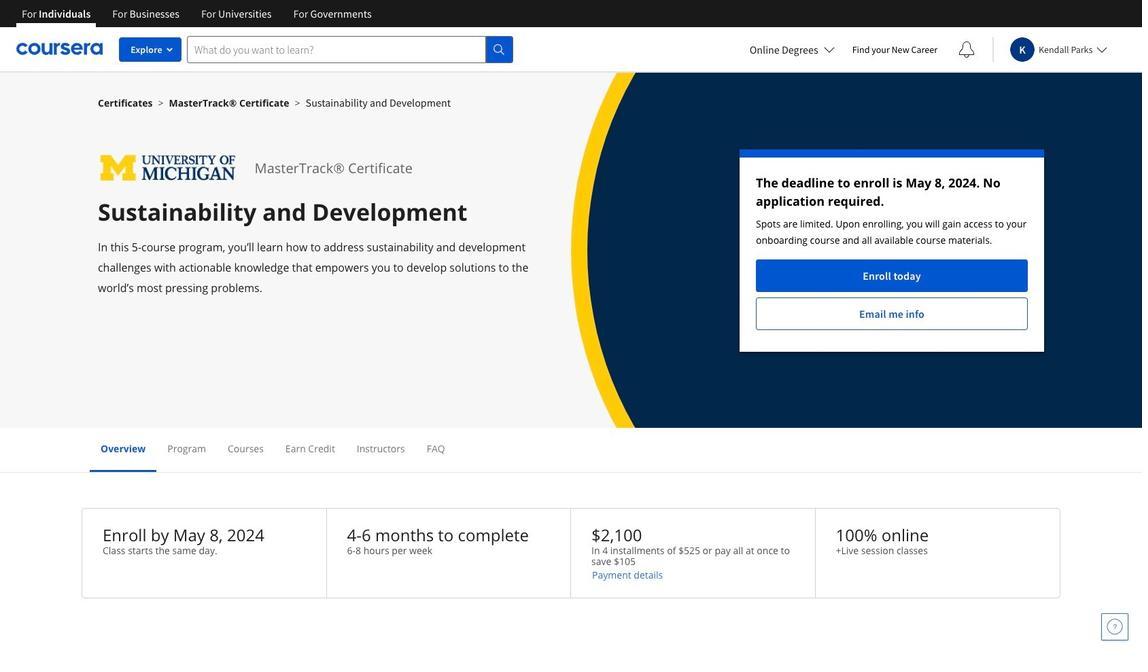 Task type: describe. For each thing, give the bounding box(es) containing it.
banner navigation
[[11, 0, 383, 27]]

help center image
[[1107, 619, 1123, 636]]

certificate menu element
[[90, 428, 1053, 473]]

What do you want to learn? text field
[[187, 36, 486, 63]]



Task type: locate. For each thing, give the bounding box(es) containing it.
status
[[740, 150, 1044, 352]]

university of michigan image
[[98, 150, 238, 187]]

coursera image
[[16, 38, 103, 60]]

None search field
[[187, 36, 513, 63]]



Task type: vqa. For each thing, say whether or not it's contained in the screenshot.
status
yes



